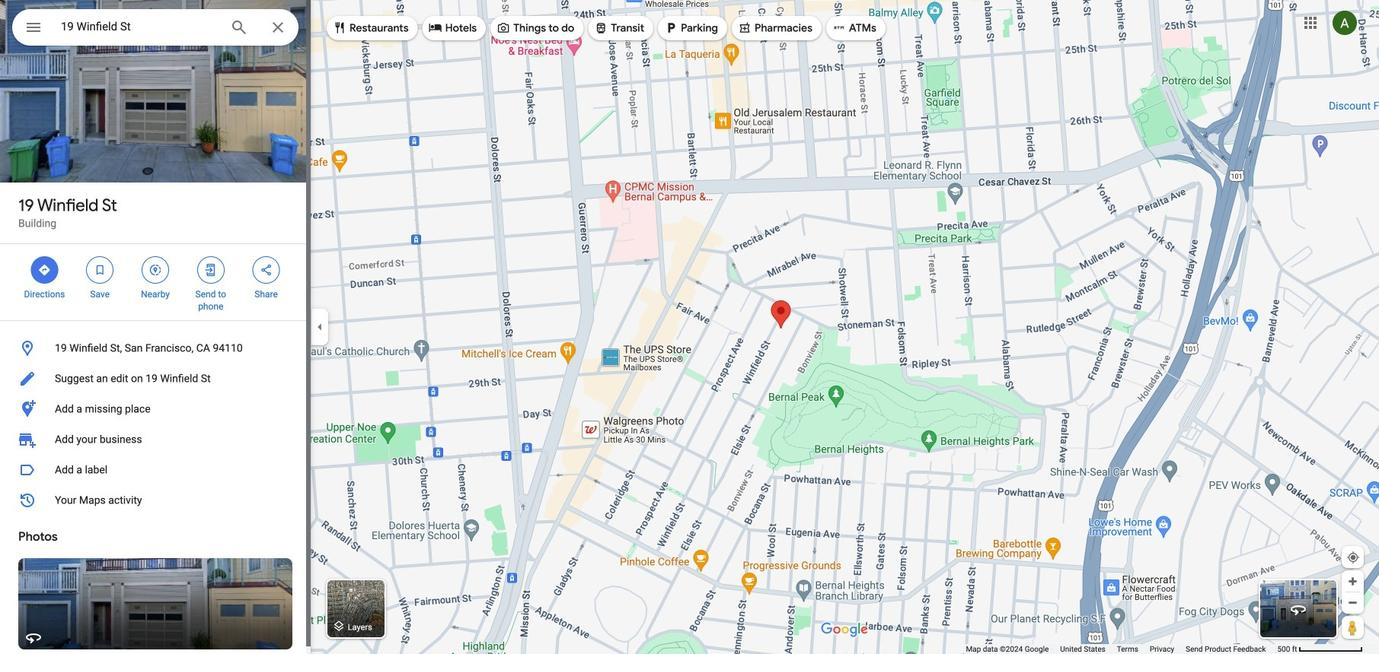 Task type: vqa. For each thing, say whether or not it's contained in the screenshot.
Google Account: Augustus Odena  
(augustus@adept.ai) icon
yes



Task type: describe. For each thing, give the bounding box(es) containing it.
none search field inside google maps element
[[12, 9, 299, 50]]

actions for 19 winfield st region
[[0, 244, 311, 321]]

show your location image
[[1346, 551, 1360, 565]]

show street view coverage image
[[1342, 617, 1364, 640]]

collapse side panel image
[[311, 319, 328, 336]]

street view image
[[1289, 601, 1308, 619]]



Task type: locate. For each thing, give the bounding box(es) containing it.
None search field
[[12, 9, 299, 50]]

none field inside 19 winfield st field
[[61, 18, 218, 36]]

zoom out image
[[1347, 598, 1359, 609]]

None field
[[61, 18, 218, 36]]

google maps element
[[0, 0, 1379, 655]]

main content
[[0, 0, 311, 655]]

19 Winfield St field
[[12, 9, 299, 50]]

zoom in image
[[1347, 576, 1359, 588]]

google account: augustus odena  
(augustus@adept.ai) image
[[1333, 11, 1357, 35]]



